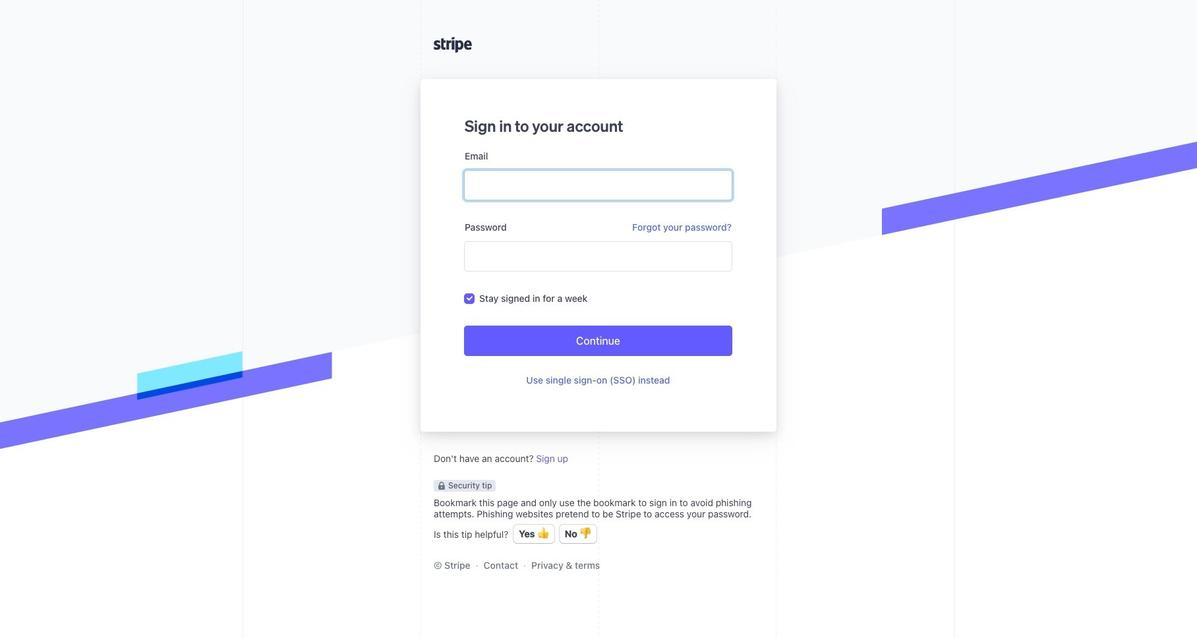 Task type: locate. For each thing, give the bounding box(es) containing it.
email input email field
[[465, 171, 732, 200]]



Task type: vqa. For each thing, say whether or not it's contained in the screenshot.
Email Input email field
yes



Task type: describe. For each thing, give the bounding box(es) containing it.
password input password field
[[465, 242, 732, 271]]

stripe image
[[434, 37, 472, 53]]



